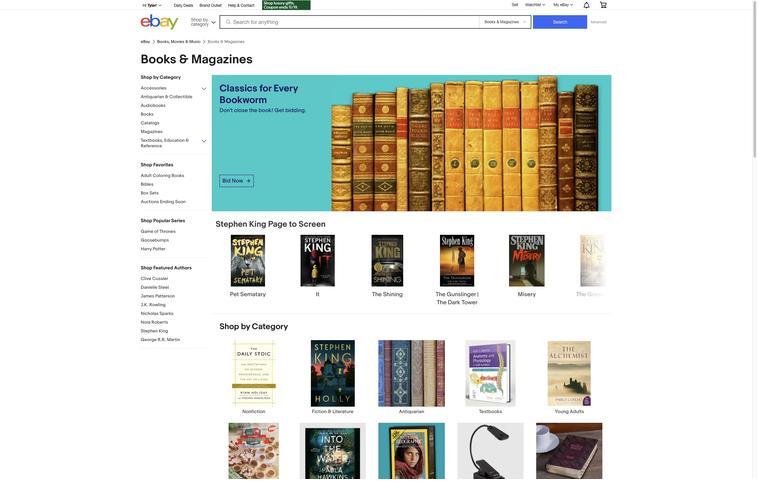 Task type: locate. For each thing, give the bounding box(es) containing it.
nicholas sparks link
[[141, 311, 207, 317]]

by for antiquarian & collectible link
[[153, 74, 159, 80]]

brand outlet link
[[200, 2, 222, 9]]

0 horizontal spatial ebay
[[141, 39, 150, 44]]

0 horizontal spatial stephen
[[141, 328, 158, 334]]

your shopping cart image
[[600, 2, 607, 8]]

the for the gunslinger | the dark tower
[[436, 291, 446, 298]]

j.k.
[[141, 302, 148, 308]]

bibles link
[[141, 182, 207, 188]]

shop by category down sematary
[[220, 322, 288, 332]]

misery image
[[509, 235, 545, 287]]

the left dark
[[437, 299, 447, 306]]

accessories
[[141, 85, 167, 91]]

& right education
[[186, 138, 189, 143]]

2 horizontal spatial by
[[241, 322, 250, 332]]

the gunslinger | the dark tower link
[[425, 235, 490, 307]]

1 vertical spatial by
[[153, 74, 159, 80]]

2 vertical spatial by
[[241, 322, 250, 332]]

0 horizontal spatial shop by category
[[141, 74, 181, 80]]

0 vertical spatial shop by category
[[141, 74, 181, 80]]

tower
[[462, 299, 478, 306]]

close
[[234, 107, 248, 114]]

cussler
[[152, 276, 168, 281]]

books down books,
[[141, 52, 176, 67]]

& inside 'link'
[[328, 409, 332, 415]]

harry
[[141, 246, 152, 252]]

None submit
[[533, 15, 588, 29]]

king inside the clive cussler danielle steel james patterson j.k. rowling nicholas sparks nora roberts stephen king george r.r. martin
[[159, 328, 168, 334]]

0 vertical spatial ebay
[[560, 3, 569, 7]]

catalogs
[[141, 120, 160, 126]]

box
[[141, 190, 149, 196]]

books up bibles link
[[172, 173, 184, 178]]

0 vertical spatial by
[[203, 17, 208, 22]]

music
[[189, 39, 201, 44]]

1 horizontal spatial antiquarian
[[399, 409, 424, 415]]

advanced link
[[588, 16, 610, 28]]

adults
[[570, 409, 584, 415]]

list
[[212, 340, 612, 479]]

the green mile
[[577, 291, 617, 298]]

stephen king link
[[141, 328, 207, 334]]

the green mile image
[[581, 235, 613, 287]]

books & magazines
[[141, 52, 253, 67]]

by
[[203, 17, 208, 22], [153, 74, 159, 80], [241, 322, 250, 332]]

favorites
[[153, 162, 173, 168]]

popular
[[153, 218, 170, 224]]

auctions
[[141, 199, 159, 204]]

the left green
[[577, 291, 586, 298]]

by down 'brand'
[[203, 17, 208, 22]]

deals
[[184, 3, 193, 8]]

by inside shop by category
[[203, 17, 208, 22]]

books inside the adult coloring books bibles box sets auctions ending soon
[[172, 173, 184, 178]]

1 horizontal spatial magazines
[[191, 52, 253, 67]]

sell link
[[509, 2, 521, 7]]

hi tyler !
[[143, 3, 157, 8]]

classics for every bookworm main content
[[212, 75, 629, 479]]

pet sematary link
[[216, 235, 280, 299]]

green
[[588, 291, 605, 298]]

daily deals
[[174, 3, 193, 8]]

classics for every bookworm image
[[332, 75, 612, 211]]

daily
[[174, 3, 182, 8]]

0 vertical spatial category
[[160, 74, 181, 80]]

& right fiction
[[328, 409, 332, 415]]

0 vertical spatial king
[[249, 219, 266, 229]]

sematary
[[240, 291, 266, 298]]

0 horizontal spatial king
[[159, 328, 168, 334]]

the gunslinger | the dark tower image
[[440, 235, 474, 287]]

& right help
[[237, 3, 240, 8]]

ebay
[[560, 3, 569, 7], [141, 39, 150, 44]]

by up accessories in the left of the page
[[153, 74, 159, 80]]

1 horizontal spatial stephen
[[216, 219, 247, 229]]

shop popular series
[[141, 218, 185, 224]]

0 vertical spatial antiquarian
[[141, 94, 164, 99]]

shop by category up accessories in the left of the page
[[141, 74, 181, 80]]

shop by category
[[141, 74, 181, 80], [220, 322, 288, 332]]

Search for anything text field
[[220, 16, 478, 28]]

& left music
[[185, 39, 188, 44]]

of
[[154, 229, 158, 234]]

antiquarian inside accessories antiquarian & collectible audiobooks books catalogs magazines textbooks, education & reference
[[141, 94, 164, 99]]

collectible
[[170, 94, 192, 99]]

king left page
[[249, 219, 266, 229]]

books up catalogs
[[141, 111, 154, 117]]

featured
[[153, 265, 173, 271]]

shop by category
[[191, 17, 209, 27]]

it
[[316, 291, 320, 298]]

clive
[[141, 276, 151, 281]]

shop by category button
[[188, 14, 217, 28]]

by down the pet sematary
[[241, 322, 250, 332]]

pet sematary
[[230, 291, 266, 298]]

potter
[[153, 246, 165, 252]]

1 vertical spatial books
[[141, 111, 154, 117]]

1 vertical spatial magazines
[[141, 129, 163, 134]]

shop by category inside classics for every bookworm "main content"
[[220, 322, 288, 332]]

account navigation
[[139, 0, 612, 11]]

list inside classics for every bookworm "main content"
[[212, 340, 612, 479]]

king up "r.r."
[[159, 328, 168, 334]]

ending
[[160, 199, 174, 204]]

0 vertical spatial stephen
[[216, 219, 247, 229]]

shop
[[191, 17, 202, 22], [141, 74, 152, 80], [141, 162, 152, 168], [141, 218, 152, 224], [141, 265, 152, 271], [220, 322, 239, 332]]

brand outlet
[[200, 3, 222, 8]]

help
[[228, 3, 236, 8]]

antiquarian
[[141, 94, 164, 99], [399, 409, 424, 415]]

list containing nonfiction
[[212, 340, 612, 479]]

shop by category banner
[[139, 0, 612, 31]]

1 horizontal spatial ebay
[[560, 3, 569, 7]]

1 vertical spatial king
[[159, 328, 168, 334]]

the for the green mile
[[577, 291, 586, 298]]

0 horizontal spatial magazines
[[141, 129, 163, 134]]

& down books, movies & music
[[179, 52, 189, 67]]

1 horizontal spatial king
[[249, 219, 266, 229]]

audiobooks link
[[141, 103, 207, 109]]

nicholas
[[141, 311, 159, 316]]

stephen king page to screen
[[216, 219, 326, 229]]

the left shining
[[372, 291, 382, 298]]

series
[[171, 218, 185, 224]]

none submit inside shop by category banner
[[533, 15, 588, 29]]

0 vertical spatial books
[[141, 52, 176, 67]]

0 horizontal spatial antiquarian
[[141, 94, 164, 99]]

education
[[164, 138, 185, 143]]

shop for bibles
[[141, 162, 152, 168]]

by for fiction & literature 'link'
[[241, 322, 250, 332]]

2 vertical spatial books
[[172, 173, 184, 178]]

sparks
[[160, 311, 174, 316]]

ebay right 'my' at the top right
[[560, 3, 569, 7]]

books, movies & music
[[157, 39, 201, 44]]

shop for antiquarian & collectible
[[141, 74, 152, 80]]

stephen inside the clive cussler danielle steel james patterson j.k. rowling nicholas sparks nora roberts stephen king george r.r. martin
[[141, 328, 158, 334]]

1 vertical spatial stephen
[[141, 328, 158, 334]]

category inside classics for every bookworm "main content"
[[252, 322, 288, 332]]

don't
[[220, 107, 233, 114]]

get the coupon image
[[262, 0, 311, 10]]

by inside classics for every bookworm "main content"
[[241, 322, 250, 332]]

bookworm
[[220, 94, 267, 106]]

1 horizontal spatial category
[[252, 322, 288, 332]]

nora roberts link
[[141, 319, 207, 326]]

1 horizontal spatial shop by category
[[220, 322, 288, 332]]

1 vertical spatial category
[[252, 322, 288, 332]]

watchlist
[[526, 3, 541, 7]]

1 vertical spatial shop by category
[[220, 322, 288, 332]]

movies
[[171, 39, 185, 44]]

the shining link
[[355, 235, 420, 299]]

the left gunslinger
[[436, 291, 446, 298]]

1 horizontal spatial by
[[203, 17, 208, 22]]

it image
[[301, 235, 335, 287]]

0 horizontal spatial by
[[153, 74, 159, 80]]

clive cussler danielle steel james patterson j.k. rowling nicholas sparks nora roberts stephen king george r.r. martin
[[141, 276, 180, 342]]

& down accessories dropdown button
[[165, 94, 168, 99]]

ebay left books,
[[141, 39, 150, 44]]

0 horizontal spatial category
[[160, 74, 181, 80]]

category
[[160, 74, 181, 80], [252, 322, 288, 332]]

the gunslinger | the dark tower
[[436, 291, 479, 306]]

1 vertical spatial antiquarian
[[399, 409, 424, 415]]



Task type: describe. For each thing, give the bounding box(es) containing it.
|
[[478, 291, 479, 298]]

textbooks link
[[451, 340, 530, 415]]

screen
[[299, 219, 326, 229]]

goosebumps
[[141, 237, 169, 243]]

advanced
[[591, 20, 607, 24]]

the green mile link
[[565, 235, 629, 299]]

the shining
[[372, 291, 403, 298]]

books, movies & music link
[[157, 39, 201, 44]]

danielle steel link
[[141, 285, 207, 291]]

outlet
[[211, 3, 222, 8]]

mile
[[606, 291, 617, 298]]

brand
[[200, 3, 210, 8]]

tyler
[[148, 3, 156, 8]]

textbooks, education & reference button
[[141, 138, 207, 149]]

every
[[274, 83, 298, 94]]

the
[[249, 107, 257, 114]]

stephen inside classics for every bookworm "main content"
[[216, 219, 247, 229]]

patterson
[[155, 293, 175, 299]]

hi
[[143, 3, 146, 8]]

!
[[156, 3, 157, 8]]

george
[[141, 337, 157, 342]]

& inside account navigation
[[237, 3, 240, 8]]

game
[[141, 229, 153, 234]]

fiction & literature
[[312, 409, 354, 415]]

nora
[[141, 319, 151, 325]]

shop by category for antiquarian & collectible link
[[141, 74, 181, 80]]

bid now
[[223, 178, 243, 184]]

james patterson link
[[141, 293, 207, 299]]

roberts
[[152, 319, 168, 325]]

contact
[[241, 3, 255, 8]]

audiobooks
[[141, 103, 166, 108]]

textbooks,
[[141, 138, 163, 143]]

shining
[[383, 291, 403, 298]]

to
[[289, 219, 297, 229]]

my ebay link
[[550, 1, 576, 9]]

ebay link
[[141, 39, 150, 44]]

shop by category for fiction & literature 'link'
[[220, 322, 288, 332]]

thrones
[[159, 229, 176, 234]]

shop for danielle steel
[[141, 265, 152, 271]]

books link
[[141, 111, 207, 118]]

coloring
[[153, 173, 171, 178]]

ebay inside account navigation
[[560, 3, 569, 7]]

books,
[[157, 39, 170, 44]]

pet sematary image
[[231, 235, 265, 287]]

harry potter link
[[141, 246, 207, 252]]

category
[[191, 21, 209, 27]]

adult
[[141, 173, 152, 178]]

pet
[[230, 291, 239, 298]]

game of thrones goosebumps harry potter
[[141, 229, 176, 252]]

king inside classics for every bookworm "main content"
[[249, 219, 266, 229]]

the shining image
[[372, 235, 403, 287]]

bid now link
[[220, 175, 254, 187]]

magazines inside accessories antiquarian & collectible audiobooks books catalogs magazines textbooks, education & reference
[[141, 129, 163, 134]]

antiquarian & collectible link
[[141, 94, 207, 100]]

it link
[[286, 235, 350, 299]]

shop inside classics for every bookworm "main content"
[[220, 322, 239, 332]]

george r.r. martin link
[[141, 337, 207, 343]]

antiquarian link
[[372, 340, 451, 415]]

adult coloring books link
[[141, 173, 207, 179]]

for
[[260, 83, 272, 94]]

book!
[[259, 107, 273, 114]]

0 vertical spatial magazines
[[191, 52, 253, 67]]

soon
[[175, 199, 186, 204]]

bidding.
[[286, 107, 306, 114]]

sets
[[150, 190, 159, 196]]

nonfiction link
[[214, 340, 293, 415]]

books inside accessories antiquarian & collectible audiobooks books catalogs magazines textbooks, education & reference
[[141, 111, 154, 117]]

sell
[[512, 2, 518, 7]]

shop inside shop by category
[[191, 17, 202, 22]]

adult coloring books bibles box sets auctions ending soon
[[141, 173, 186, 204]]

bibles
[[141, 182, 154, 187]]

auctions ending soon link
[[141, 199, 207, 205]]

gunslinger
[[447, 291, 476, 298]]

r.r.
[[158, 337, 166, 342]]

antiquarian inside list
[[399, 409, 424, 415]]

watchlist link
[[522, 1, 549, 9]]

game of thrones link
[[141, 229, 207, 235]]

shop favorites
[[141, 162, 173, 168]]

young adults link
[[530, 340, 609, 415]]

fiction & literature link
[[293, 340, 372, 415]]

category for antiquarian & collectible link
[[160, 74, 181, 80]]

misery
[[518, 291, 536, 298]]

category for fiction & literature 'link'
[[252, 322, 288, 332]]

rowling
[[149, 302, 166, 308]]

classics
[[220, 83, 258, 94]]

james
[[141, 293, 154, 299]]

literature
[[333, 409, 354, 415]]

shop for goosebumps
[[141, 218, 152, 224]]

1 vertical spatial ebay
[[141, 39, 150, 44]]

the for the shining
[[372, 291, 382, 298]]

textbooks
[[479, 409, 502, 415]]

my ebay
[[554, 3, 569, 7]]

bid
[[223, 178, 231, 184]]

my
[[554, 3, 559, 7]]

daily deals link
[[174, 2, 193, 9]]

dark
[[448, 299, 461, 306]]

reference
[[141, 143, 162, 149]]



Task type: vqa. For each thing, say whether or not it's contained in the screenshot.
book!
yes



